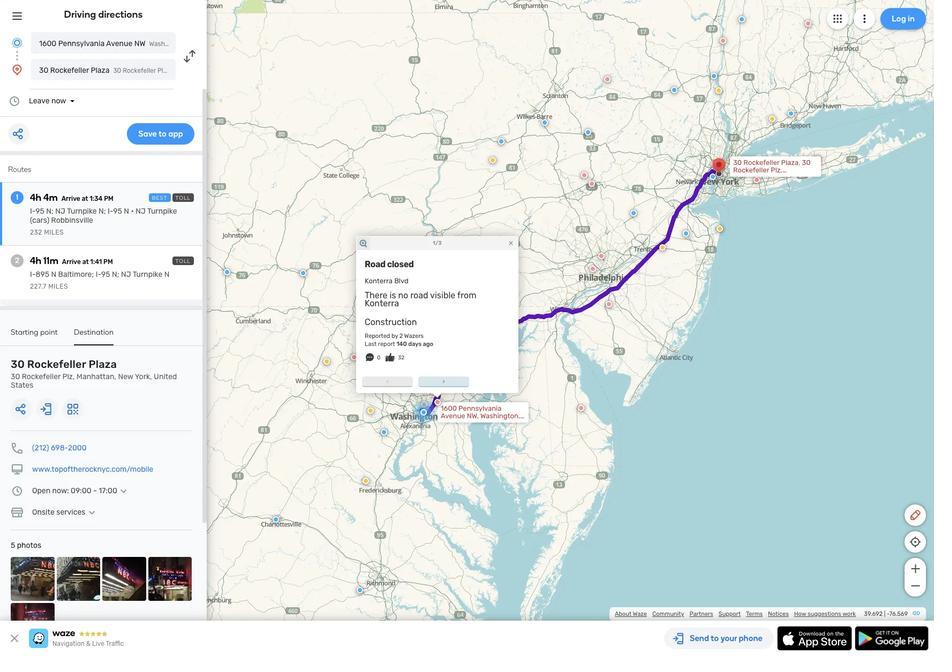 Task type: locate. For each thing, give the bounding box(es) containing it.
2 konterra from the top
[[365, 299, 399, 309]]

avenue left nw,
[[441, 412, 466, 420]]

n; inside i-895 n baltimore; i-95 n; nj turnpike n 227.7 miles
[[112, 270, 119, 279]]

hazard image
[[717, 226, 724, 232], [660, 244, 666, 251], [324, 359, 330, 365], [363, 478, 369, 485]]

n; right baltimore;
[[112, 270, 119, 279]]

arrive
[[61, 195, 80, 203], [62, 258, 81, 266]]

plz,
[[62, 373, 75, 382]]

|
[[885, 611, 886, 618]]

1 horizontal spatial n
[[124, 207, 129, 216]]

plaza for 30 rockefeller plaza 30 rockefeller plz, manhattan, new york, united states
[[89, 358, 117, 371]]

www.topoftherocknyc.com/mobile
[[32, 465, 153, 474]]

30 for 30 rockefeller plaza 30 rockefeller plz, manhattan, new york, united states
[[11, 358, 25, 371]]

photos
[[17, 541, 41, 551]]

(212) 698-2000
[[32, 444, 87, 453]]

30 inside button
[[39, 66, 48, 75]]

n; down the 4m
[[46, 207, 54, 216]]

reported by 2 wazers last report 140 days ago
[[365, 333, 434, 348]]

at for 4m
[[82, 195, 88, 203]]

open now: 09:00 - 17:00
[[32, 487, 117, 496]]

1 vertical spatial toll
[[176, 258, 191, 265]]

miles right the 232
[[44, 229, 64, 236]]

0 vertical spatial at
[[82, 195, 88, 203]]

turnpike inside i-895 n baltimore; i-95 n; nj turnpike n 227.7 miles
[[133, 270, 163, 279]]

miles down '895'
[[48, 283, 68, 291]]

2 horizontal spatial 95
[[113, 207, 122, 216]]

1 vertical spatial plaza
[[89, 358, 117, 371]]

0 vertical spatial pm
[[104, 195, 114, 203]]

pm inside 4h 4m arrive at 1:34 pm
[[104, 195, 114, 203]]

rockefeller left plz,
[[22, 373, 61, 382]]

(212)
[[32, 444, 49, 453]]

police image
[[739, 16, 746, 23], [711, 73, 718, 79], [789, 110, 795, 117], [542, 120, 548, 126], [585, 129, 592, 136], [499, 138, 505, 145], [684, 231, 690, 237], [381, 429, 388, 436], [357, 588, 363, 594]]

konterra up there
[[365, 277, 393, 285]]

1 toll from the top
[[176, 195, 191, 202]]

toll
[[176, 195, 191, 202], [176, 258, 191, 265]]

support link
[[719, 611, 741, 618]]

chevron right image
[[440, 377, 448, 386]]

95 down the 4m
[[36, 207, 44, 216]]

plaza inside button
[[91, 66, 110, 75]]

95 down the 1:41
[[101, 270, 110, 279]]

1 vertical spatial konterra
[[365, 299, 399, 309]]

30 up states
[[11, 358, 25, 371]]

0 vertical spatial pennsylvania
[[58, 39, 105, 48]]

avenue inside "button"
[[106, 39, 133, 48]]

n; down 1:34
[[99, 207, 106, 216]]

konterra blvd
[[365, 277, 409, 285]]

pennsylvania inside "button"
[[58, 39, 105, 48]]

link image
[[913, 610, 922, 618]]

blvd
[[395, 277, 409, 285]]

1 vertical spatial arrive
[[62, 258, 81, 266]]

nj down the 4m
[[55, 207, 65, 216]]

ago
[[423, 341, 434, 348]]

rockefeller up plz,
[[27, 358, 86, 371]]

pennsylvania up usa
[[459, 405, 502, 413]]

2
[[15, 256, 19, 265], [400, 333, 403, 340]]

construction
[[365, 317, 417, 328]]

pm right 1:34
[[104, 195, 114, 203]]

routes
[[8, 165, 31, 174]]

1600 up dc
[[441, 405, 457, 413]]

- right |
[[888, 611, 890, 618]]

1600 inside 1600 pennsylvania avenue nw "button"
[[39, 39, 56, 48]]

2 right by
[[400, 333, 403, 340]]

0 horizontal spatial pennsylvania
[[58, 39, 105, 48]]

location image
[[11, 63, 24, 76]]

arrive up baltimore;
[[62, 258, 81, 266]]

0 vertical spatial -
[[93, 487, 97, 496]]

clock image up store icon
[[11, 485, 24, 498]]

× link
[[507, 238, 516, 248]]

0 vertical spatial plaza
[[91, 66, 110, 75]]

hazard image
[[716, 87, 723, 94], [770, 116, 776, 122], [490, 157, 496, 164], [368, 408, 374, 414]]

76.569
[[890, 611, 909, 618]]

4h left 11m
[[30, 255, 41, 267]]

0 vertical spatial rockefeller
[[50, 66, 89, 75]]

at inside 4h 11m arrive at 1:41 pm
[[82, 258, 89, 266]]

4h
[[30, 192, 41, 204], [30, 255, 41, 267]]

1 horizontal spatial chevron down image
[[117, 487, 130, 496]]

30 right location image
[[39, 66, 48, 75]]

chevron down image inside open now: 09:00 - 17:00 button
[[117, 487, 130, 496]]

0 horizontal spatial 1600
[[39, 39, 56, 48]]

1 horizontal spatial 2
[[400, 333, 403, 340]]

avenue left the nw
[[106, 39, 133, 48]]

0 vertical spatial konterra
[[365, 277, 393, 285]]

chevron down image for open now: 09:00 - 17:00
[[117, 487, 130, 496]]

95 inside i-895 n baltimore; i-95 n; nj turnpike n 227.7 miles
[[101, 270, 110, 279]]

i-
[[30, 207, 36, 216], [108, 207, 113, 216], [30, 270, 36, 279], [96, 270, 101, 279]]

services
[[56, 508, 85, 517]]

- left 17:00 on the bottom of the page
[[93, 487, 97, 496]]

plaza up manhattan,
[[89, 358, 117, 371]]

1 vertical spatial 4h
[[30, 255, 41, 267]]

95 left •
[[113, 207, 122, 216]]

2 left 11m
[[15, 256, 19, 265]]

computer image
[[11, 464, 24, 477]]

1:34
[[90, 195, 103, 203]]

0 vertical spatial avenue
[[106, 39, 133, 48]]

road closed image
[[605, 76, 611, 83], [599, 253, 605, 259], [351, 354, 358, 361], [421, 402, 428, 408], [578, 405, 585, 412]]

at inside 4h 4m arrive at 1:34 pm
[[82, 195, 88, 203]]

2000
[[68, 444, 87, 453]]

konterra inside there is no road visible from konterra
[[365, 299, 399, 309]]

0 vertical spatial 1600
[[39, 39, 56, 48]]

1 4h from the top
[[30, 192, 41, 204]]

2 horizontal spatial n;
[[112, 270, 119, 279]]

konterra up construction
[[365, 299, 399, 309]]

30 for 30 rockefeller plaza
[[39, 66, 48, 75]]

avenue inside '1600 pennsylvania avenue nw, washington, dc 20500, usa'
[[441, 412, 466, 420]]

navigation & live traffic
[[53, 641, 124, 648]]

notices
[[769, 611, 790, 618]]

road closed image
[[806, 20, 812, 27], [721, 38, 727, 44], [582, 172, 588, 179], [754, 177, 761, 183], [589, 181, 596, 187], [590, 266, 597, 272], [606, 301, 613, 308]]

open now: 09:00 - 17:00 button
[[32, 487, 130, 496]]

chevron down image down open now: 09:00 - 17:00 button
[[85, 509, 98, 517]]

1 horizontal spatial 1600
[[441, 405, 457, 413]]

partners link
[[690, 611, 714, 618]]

1 vertical spatial 1600
[[441, 405, 457, 413]]

0 vertical spatial 4h
[[30, 192, 41, 204]]

0 horizontal spatial 2
[[15, 256, 19, 265]]

4h left the 4m
[[30, 192, 41, 204]]

1 vertical spatial pm
[[103, 258, 113, 266]]

2 toll from the top
[[176, 258, 191, 265]]

about waze community partners support terms notices how suggestions work
[[615, 611, 857, 618]]

arrive right the 4m
[[61, 195, 80, 203]]

0 vertical spatial miles
[[44, 229, 64, 236]]

york,
[[135, 373, 152, 382]]

4h for 4h 4m
[[30, 192, 41, 204]]

konterra
[[365, 277, 393, 285], [365, 299, 399, 309]]

washington,
[[481, 412, 521, 420]]

chevron down image
[[117, 487, 130, 496], [85, 509, 98, 517]]

1 vertical spatial 2
[[400, 333, 403, 340]]

×
[[509, 238, 514, 248]]

nj right baltimore;
[[121, 270, 131, 279]]

1 vertical spatial miles
[[48, 283, 68, 291]]

pm inside 4h 11m arrive at 1:41 pm
[[103, 258, 113, 266]]

0 vertical spatial chevron down image
[[117, 487, 130, 496]]

4h 4m arrive at 1:34 pm
[[30, 192, 114, 204]]

at left the 1:41
[[82, 258, 89, 266]]

1600 right current location image
[[39, 39, 56, 48]]

0
[[377, 355, 381, 361]]

1 vertical spatial -
[[888, 611, 890, 618]]

rockefeller inside button
[[50, 66, 89, 75]]

39.692 | -76.569
[[865, 611, 909, 618]]

1
[[16, 193, 18, 202]]

0 horizontal spatial nj
[[55, 207, 65, 216]]

chevron down image down www.topoftherocknyc.com/mobile
[[117, 487, 130, 496]]

1 horizontal spatial 95
[[101, 270, 110, 279]]

arrive inside 4h 11m arrive at 1:41 pm
[[62, 258, 81, 266]]

store image
[[11, 507, 24, 519]]

1 vertical spatial rockefeller
[[27, 358, 86, 371]]

miles
[[44, 229, 64, 236], [48, 283, 68, 291]]

i- up 227.7
[[30, 270, 36, 279]]

onsite
[[32, 508, 55, 517]]

nw,
[[467, 412, 479, 420]]

0 horizontal spatial avenue
[[106, 39, 133, 48]]

clock image left "leave"
[[8, 95, 21, 108]]

terms link
[[747, 611, 763, 618]]

plaza
[[91, 66, 110, 75], [89, 358, 117, 371]]

image 1 of 30 rockefeller plaza, manhattan image
[[11, 558, 54, 601]]

by
[[392, 333, 398, 340]]

plaza inside 30 rockefeller plaza 30 rockefeller plz, manhattan, new york, united states
[[89, 358, 117, 371]]

image 4 of 30 rockefeller plaza, manhattan image
[[148, 558, 192, 601]]

driving
[[64, 9, 96, 20]]

0 vertical spatial arrive
[[61, 195, 80, 203]]

i-95 n; nj turnpike n; i-95 n • nj turnpike (cars) robbinsville 232 miles
[[30, 207, 177, 236]]

pennsylvania for nw
[[58, 39, 105, 48]]

terms
[[747, 611, 763, 618]]

1 konterra from the top
[[365, 277, 393, 285]]

2 horizontal spatial n
[[164, 270, 170, 279]]

rockefeller up now
[[50, 66, 89, 75]]

1 vertical spatial avenue
[[441, 412, 466, 420]]

nj
[[55, 207, 65, 216], [136, 207, 146, 216], [121, 270, 131, 279]]

4h 11m arrive at 1:41 pm
[[30, 255, 113, 267]]

0 vertical spatial toll
[[176, 195, 191, 202]]

09:00
[[71, 487, 92, 496]]

1 horizontal spatial pennsylvania
[[459, 405, 502, 413]]

0 horizontal spatial n
[[51, 270, 56, 279]]

traffic
[[106, 641, 124, 648]]

i- up the 232
[[30, 207, 36, 216]]

chevron down image inside onsite services button
[[85, 509, 98, 517]]

1 vertical spatial 30
[[11, 358, 25, 371]]

1600 inside '1600 pennsylvania avenue nw, washington, dc 20500, usa'
[[441, 405, 457, 413]]

0 vertical spatial 30
[[39, 66, 48, 75]]

police image
[[672, 87, 678, 93], [815, 156, 822, 162], [710, 174, 717, 180], [631, 210, 637, 217], [224, 269, 231, 276], [300, 270, 307, 277], [273, 517, 279, 523]]

closed
[[387, 259, 414, 270]]

nj right •
[[136, 207, 146, 216]]

1 vertical spatial chevron down image
[[85, 509, 98, 517]]

pencil image
[[910, 509, 923, 522]]

arrive for 4h 11m
[[62, 258, 81, 266]]

nj inside i-895 n baltimore; i-95 n; nj turnpike n 227.7 miles
[[121, 270, 131, 279]]

n
[[124, 207, 129, 216], [51, 270, 56, 279], [164, 270, 170, 279]]

onsite services button
[[32, 508, 98, 517]]

clock image
[[8, 95, 21, 108], [11, 485, 24, 498]]

pennsylvania inside '1600 pennsylvania avenue nw, washington, dc 20500, usa'
[[459, 405, 502, 413]]

1 horizontal spatial nj
[[121, 270, 131, 279]]

pm right the 1:41
[[103, 258, 113, 266]]

30 down starting point button
[[11, 373, 20, 382]]

2 4h from the top
[[30, 255, 41, 267]]

community link
[[653, 611, 685, 618]]

1600 pennsylvania avenue nw
[[39, 39, 146, 48]]

-
[[93, 487, 97, 496], [888, 611, 890, 618]]

30
[[39, 66, 48, 75], [11, 358, 25, 371], [11, 373, 20, 382]]

is
[[390, 291, 396, 301]]

report
[[378, 341, 395, 348]]

waze
[[633, 611, 648, 618]]

directions
[[98, 9, 143, 20]]

1 vertical spatial at
[[82, 258, 89, 266]]

arrive for 4h 4m
[[61, 195, 80, 203]]

at left 1:34
[[82, 195, 88, 203]]

at
[[82, 195, 88, 203], [82, 258, 89, 266]]

1 vertical spatial pennsylvania
[[459, 405, 502, 413]]

pm for 11m
[[103, 258, 113, 266]]

plaza down 1600 pennsylvania avenue nw "button"
[[91, 66, 110, 75]]

destination button
[[74, 328, 114, 346]]

32
[[399, 355, 405, 361]]

1 horizontal spatial avenue
[[441, 412, 466, 420]]

visible
[[431, 291, 456, 301]]

2 inside reported by 2 wazers last report 140 days ago
[[400, 333, 403, 340]]

pennsylvania up 30 rockefeller plaza
[[58, 39, 105, 48]]

0 horizontal spatial chevron down image
[[85, 509, 98, 517]]

reported
[[365, 333, 390, 340]]

arrive inside 4h 4m arrive at 1:34 pm
[[61, 195, 80, 203]]



Task type: vqa. For each thing, say whether or not it's contained in the screenshot.
Plz,
yes



Task type: describe. For each thing, give the bounding box(es) containing it.
i-895 n baltimore; i-95 n; nj turnpike n 227.7 miles
[[30, 270, 170, 291]]

4h for 4h 11m
[[30, 255, 41, 267]]

2 horizontal spatial nj
[[136, 207, 146, 216]]

chevron down image for onsite services
[[85, 509, 98, 517]]

i- down the 1:41
[[96, 270, 101, 279]]

rockefeller for 30 rockefeller plaza
[[50, 66, 89, 75]]

www.topoftherocknyc.com/mobile link
[[32, 465, 153, 474]]

0 vertical spatial clock image
[[8, 95, 21, 108]]

at for 11m
[[82, 258, 89, 266]]

notices link
[[769, 611, 790, 618]]

image 3 of 30 rockefeller plaza, manhattan image
[[102, 558, 146, 601]]

how
[[795, 611, 807, 618]]

partners
[[690, 611, 714, 618]]

point
[[40, 328, 58, 337]]

n inside i-95 n; nj turnpike n; i-95 n • nj turnpike (cars) robbinsville 232 miles
[[124, 207, 129, 216]]

leave now
[[29, 97, 66, 106]]

5 photos
[[11, 541, 41, 551]]

support
[[719, 611, 741, 618]]

baltimore;
[[58, 270, 94, 279]]

dc
[[441, 420, 451, 428]]

image 2 of 30 rockefeller plaza, manhattan image
[[57, 558, 100, 601]]

1 horizontal spatial n;
[[99, 207, 106, 216]]

starting
[[11, 328, 38, 337]]

from
[[458, 291, 477, 301]]

wazers
[[405, 333, 424, 340]]

about
[[615, 611, 632, 618]]

driving directions
[[64, 9, 143, 20]]

leave
[[29, 97, 50, 106]]

zoom out image
[[910, 580, 923, 593]]

community
[[653, 611, 685, 618]]

0 vertical spatial 2
[[15, 256, 19, 265]]

plaza for 30 rockefeller plaza
[[91, 66, 110, 75]]

best
[[152, 195, 168, 202]]

starting point
[[11, 328, 58, 337]]

pennsylvania for nw,
[[459, 405, 502, 413]]

days
[[409, 341, 422, 348]]

suggestions
[[808, 611, 842, 618]]

united
[[154, 373, 177, 382]]

zoom in image
[[910, 563, 923, 576]]

starting point button
[[11, 328, 58, 345]]

4m
[[43, 192, 58, 204]]

(212) 698-2000 link
[[32, 444, 87, 453]]

miles inside i-95 n; nj turnpike n; i-95 n • nj turnpike (cars) robbinsville 232 miles
[[44, 229, 64, 236]]

road
[[365, 259, 386, 270]]

11m
[[43, 255, 58, 267]]

live
[[92, 641, 104, 648]]

0 horizontal spatial 95
[[36, 207, 44, 216]]

usa
[[477, 420, 491, 428]]

now:
[[52, 487, 69, 496]]

1/3
[[433, 240, 442, 247]]

there is no road visible from konterra
[[365, 291, 477, 309]]

call image
[[11, 442, 24, 455]]

x image
[[8, 633, 21, 645]]

avenue for nw,
[[441, 412, 466, 420]]

(cars)
[[30, 216, 49, 225]]

0 horizontal spatial -
[[93, 487, 97, 496]]

39.692
[[865, 611, 884, 618]]

new
[[118, 373, 133, 382]]

20500,
[[452, 420, 476, 428]]

30 rockefeller plaza
[[39, 66, 110, 75]]

227.7
[[30, 283, 47, 291]]

now
[[51, 97, 66, 106]]

1:41
[[90, 258, 102, 266]]

0 horizontal spatial n;
[[46, 207, 54, 216]]

1600 pennsylvania avenue nw, washington, dc 20500, usa
[[441, 405, 521, 428]]

1 horizontal spatial -
[[888, 611, 890, 618]]

about waze link
[[615, 611, 648, 618]]

navigation
[[53, 641, 85, 648]]

140
[[397, 341, 407, 348]]

2 vertical spatial rockefeller
[[22, 373, 61, 382]]

pm for 4m
[[104, 195, 114, 203]]

1600 for 1600 pennsylvania avenue nw
[[39, 39, 56, 48]]

5
[[11, 541, 15, 551]]

2 vertical spatial 30
[[11, 373, 20, 382]]

chevron left image
[[384, 377, 392, 386]]

1 vertical spatial clock image
[[11, 485, 24, 498]]

current location image
[[11, 36, 24, 49]]

manhattan,
[[77, 373, 116, 382]]

rockefeller for 30 rockefeller plaza 30 rockefeller plz, manhattan, new york, united states
[[27, 358, 86, 371]]

30 rockefeller plaza 30 rockefeller plz, manhattan, new york, united states
[[11, 358, 177, 390]]

miles inside i-895 n baltimore; i-95 n; nj turnpike n 227.7 miles
[[48, 283, 68, 291]]

work
[[843, 611, 857, 618]]

destination
[[74, 328, 114, 337]]

1600 for 1600 pennsylvania avenue nw, washington, dc 20500, usa
[[441, 405, 457, 413]]

image 5 of 30 rockefeller plaza, manhattan image
[[11, 603, 54, 647]]

road closed
[[365, 259, 414, 270]]

•
[[131, 207, 134, 216]]

232
[[30, 229, 42, 236]]

last
[[365, 341, 377, 348]]

avenue for nw
[[106, 39, 133, 48]]

30 rockefeller plaza button
[[31, 59, 176, 80]]

onsite services
[[32, 508, 85, 517]]

698-
[[51, 444, 68, 453]]

states
[[11, 381, 33, 390]]

i- left •
[[108, 207, 113, 216]]

no
[[399, 291, 409, 301]]

there
[[365, 291, 388, 301]]

open
[[32, 487, 50, 496]]



